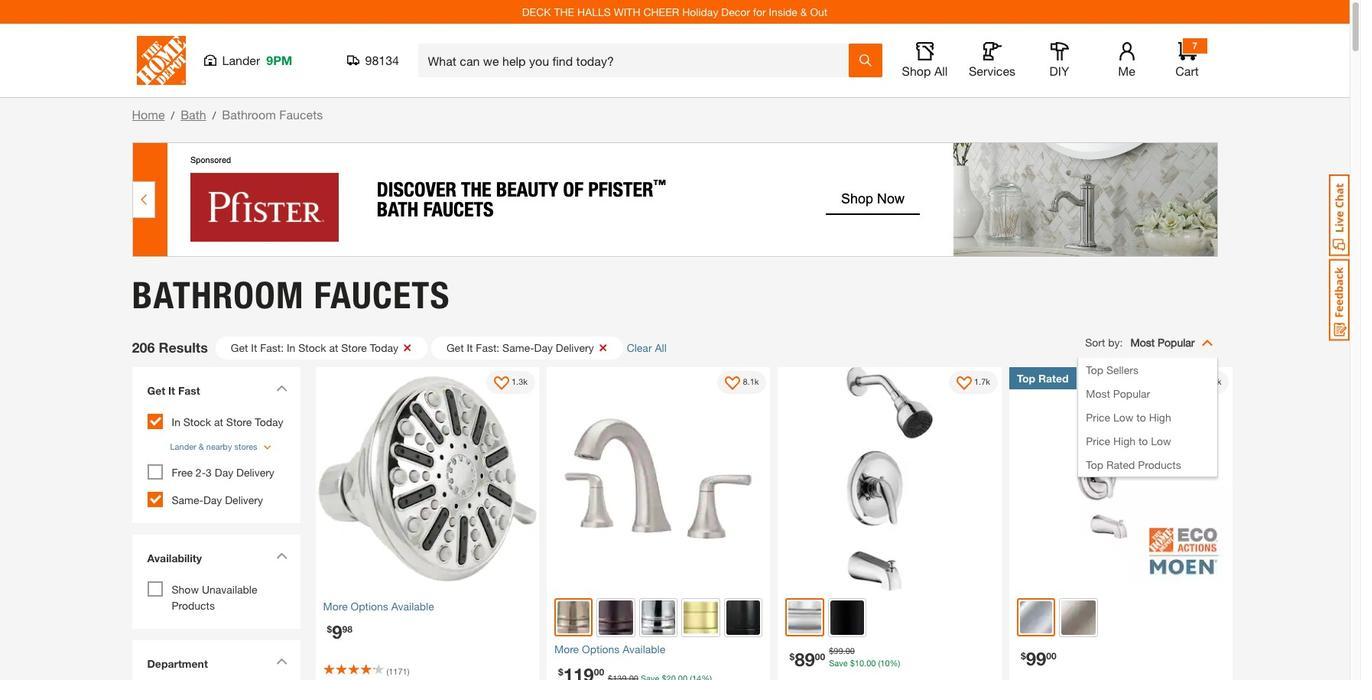 Task type: vqa. For each thing, say whether or not it's contained in the screenshot.
right Same-
yes



Task type: locate. For each thing, give the bounding box(es) containing it.
get for get it fast: in stock at store today
[[231, 341, 248, 354]]

0 horizontal spatial options
[[351, 600, 389, 613]]

2 10 from the left
[[881, 658, 890, 668]]

display image
[[494, 376, 510, 391], [957, 376, 972, 391]]

price low to high link
[[1079, 405, 1218, 429], [1087, 410, 1172, 423]]

available down polished chrome icon
[[623, 642, 666, 655]]

bathroom down lander 9pm
[[222, 107, 276, 122]]

1 horizontal spatial rated
[[1107, 458, 1136, 471]]

matte black image
[[727, 601, 761, 635], [831, 601, 865, 635]]

1 horizontal spatial products
[[1139, 458, 1182, 471]]

1 matte black image from the left
[[727, 601, 761, 635]]

availability link
[[140, 542, 293, 578]]

fast: down bathroom faucets at the left top
[[260, 341, 284, 354]]

delivery
[[556, 341, 594, 354], [236, 466, 275, 479], [225, 493, 263, 506]]

0 horizontal spatial most
[[1087, 387, 1111, 400]]

halls
[[578, 5, 611, 18]]

. up save
[[844, 645, 846, 655]]

0 horizontal spatial /
[[171, 109, 175, 122]]

in down bathroom faucets at the left top
[[287, 341, 296, 354]]

1.7k
[[975, 377, 991, 387]]

stock
[[299, 341, 326, 354], [183, 415, 211, 428]]

0 vertical spatial at
[[329, 341, 338, 354]]

low
[[1114, 410, 1134, 423], [1152, 434, 1172, 447]]

1 vertical spatial lander
[[170, 441, 196, 451]]

1 vertical spatial .
[[865, 658, 867, 668]]

2 / from the left
[[212, 109, 216, 122]]

price for price high to low
[[1087, 434, 1111, 447]]

all for clear all
[[655, 341, 667, 354]]

more options available link down polished chrome icon
[[555, 641, 763, 657]]

1 10 from the left
[[855, 658, 865, 668]]

display image inside 1.7k dropdown button
[[957, 376, 972, 391]]

1 vertical spatial all
[[655, 341, 667, 354]]

options up 98
[[351, 600, 389, 613]]

top
[[1087, 363, 1104, 376], [1018, 371, 1036, 384], [1087, 458, 1104, 471]]

sort
[[1086, 335, 1106, 349]]

1 display image from the left
[[494, 376, 510, 391]]

2 vertical spatial caret icon image
[[276, 658, 287, 665]]

& left nearby
[[199, 441, 204, 451]]

bathroom faucets
[[132, 273, 450, 317]]

sellers
[[1107, 363, 1139, 376]]

caret icon image inside department link
[[276, 658, 287, 665]]

2 horizontal spatial get
[[447, 341, 464, 354]]

live chat image
[[1330, 174, 1350, 256]]

1.7k button
[[949, 371, 998, 394]]

more options available link up )
[[323, 598, 532, 614]]

0 horizontal spatial 10
[[855, 658, 865, 668]]

available up )
[[392, 600, 434, 613]]

$ inside $ 99 00
[[1021, 650, 1026, 661]]

high up price high to low
[[1150, 410, 1172, 423]]

lander
[[222, 53, 260, 67], [170, 441, 196, 451]]

holiday
[[683, 5, 719, 18]]

matte black image right "brushed gold" icon
[[727, 601, 761, 635]]

top down sort
[[1087, 363, 1104, 376]]

2 horizontal spatial it
[[467, 341, 473, 354]]

most popular
[[1087, 387, 1151, 400]]

1 vertical spatial in
[[172, 415, 180, 428]]

price down price low to high
[[1087, 434, 1111, 447]]

day
[[534, 341, 553, 354], [215, 466, 233, 479], [203, 493, 222, 506]]

at
[[329, 341, 338, 354], [214, 415, 223, 428]]

matte black image up $ 89 00 $ 99 . 00 save $ 10 . 00 ( 10 %)
[[831, 601, 865, 635]]

1 horizontal spatial display image
[[957, 376, 972, 391]]

0 horizontal spatial &
[[199, 441, 204, 451]]

popular up price low to high
[[1114, 387, 1151, 400]]

high
[[1150, 410, 1172, 423], [1114, 434, 1136, 447]]

0 horizontal spatial high
[[1114, 434, 1136, 447]]

most popular link down sellers
[[1087, 387, 1151, 400]]

0 vertical spatial store
[[341, 341, 367, 354]]

products down "show"
[[172, 599, 215, 612]]

0 vertical spatial delivery
[[556, 341, 594, 354]]

3-spray patterns 3.5 in. single wall mount fixed adjustable shower head in chrome image
[[316, 367, 539, 591]]

store inside button
[[341, 341, 367, 354]]

at up nearby
[[214, 415, 223, 428]]

more up 9
[[323, 600, 348, 613]]

get it fast
[[147, 384, 200, 397]]

1 caret icon image from the top
[[276, 384, 287, 391]]

the home depot logo image
[[137, 36, 186, 85]]

lander up free
[[170, 441, 196, 451]]

bathroom up results
[[132, 273, 304, 317]]

fast: up 1.3k dropdown button
[[476, 341, 500, 354]]

stock up 'lander & nearby stores'
[[183, 415, 211, 428]]

1 fast: from the left
[[260, 341, 284, 354]]

low up price high to low
[[1114, 410, 1134, 423]]

1 price from the top
[[1087, 410, 1111, 423]]

0 vertical spatial day
[[534, 341, 553, 354]]

( left %)
[[879, 658, 881, 668]]

top down price high to low
[[1087, 458, 1104, 471]]

2 price from the top
[[1087, 434, 1111, 447]]

& left the out
[[801, 5, 808, 18]]

0 horizontal spatial matte black image
[[727, 601, 761, 635]]

to for high
[[1137, 410, 1147, 423]]

0 horizontal spatial lander
[[170, 441, 196, 451]]

at inside get it fast: in stock at store today button
[[329, 341, 338, 354]]

to up the top rated products
[[1139, 434, 1149, 447]]

(
[[879, 658, 881, 668], [387, 666, 389, 676]]

top right 1.7k
[[1018, 371, 1036, 384]]

delivery left clear
[[556, 341, 594, 354]]

0 vertical spatial more options available
[[323, 600, 434, 613]]

delivery inside get it fast: same-day delivery button
[[556, 341, 594, 354]]

.
[[844, 645, 846, 655], [865, 658, 867, 668]]

delivery down stores
[[236, 466, 275, 479]]

1 horizontal spatial (
[[879, 658, 881, 668]]

products down price high to low
[[1139, 458, 1182, 471]]

1 horizontal spatial at
[[329, 341, 338, 354]]

price down most popular
[[1087, 410, 1111, 423]]

caret icon image inside "availability" "link"
[[276, 552, 287, 559]]

brushed gold image
[[684, 601, 718, 635]]

products inside show unavailable products
[[172, 599, 215, 612]]

1 vertical spatial price
[[1087, 434, 1111, 447]]

spot resist brushed nickel image
[[1062, 601, 1096, 635]]

get
[[231, 341, 248, 354], [447, 341, 464, 354], [147, 384, 165, 397]]

2 caret icon image from the top
[[276, 552, 287, 559]]

99 down chrome icon
[[1026, 648, 1047, 669]]

%)
[[890, 658, 901, 668]]

0 vertical spatial more
[[323, 600, 348, 613]]

shop all button
[[901, 42, 950, 79]]

day up 1.3k dropdown button
[[534, 341, 553, 354]]

1 vertical spatial delivery
[[236, 466, 275, 479]]

0 vertical spatial lander
[[222, 53, 260, 67]]

$ for $ 89 00 $ 99 . 00 save $ 10 . 00 ( 10 %)
[[790, 651, 795, 663]]

1 horizontal spatial 10
[[881, 658, 890, 668]]

0 vertical spatial all
[[935, 64, 948, 78]]

1 horizontal spatial more options available
[[555, 642, 666, 655]]

low up the top rated products
[[1152, 434, 1172, 447]]

1 horizontal spatial available
[[623, 642, 666, 655]]

1 horizontal spatial matte black image
[[831, 601, 865, 635]]

top sellers
[[1087, 363, 1139, 376]]

most popular link
[[1079, 381, 1218, 405], [1087, 387, 1151, 400]]

caret icon image for department
[[276, 658, 287, 665]]

0 vertical spatial rated
[[1039, 371, 1069, 384]]

day down 3
[[203, 493, 222, 506]]

options down tuscan bronze icon
[[582, 642, 620, 655]]

aragon single-handle 1-spray tub and shower faucet in chrome (valve included) image
[[778, 367, 1002, 591]]

0 vertical spatial high
[[1150, 410, 1172, 423]]

rated left top sellers on the right of the page
[[1039, 371, 1069, 384]]

00 down chrome icon
[[1047, 650, 1057, 661]]

all
[[935, 64, 948, 78], [655, 341, 667, 354]]

3 caret icon image from the top
[[276, 658, 287, 665]]

same-
[[503, 341, 534, 354], [172, 493, 204, 506]]

options for the top more options available link
[[351, 600, 389, 613]]

show unavailable products link
[[172, 583, 257, 612]]

top for top sellers
[[1087, 363, 1104, 376]]

out
[[811, 5, 828, 18]]

1 horizontal spatial .
[[865, 658, 867, 668]]

0 vertical spatial in
[[287, 341, 296, 354]]

caret icon image inside get it fast link
[[276, 384, 287, 391]]

1 vertical spatial products
[[172, 599, 215, 612]]

rated down price high to low
[[1107, 458, 1136, 471]]

today
[[370, 341, 399, 354], [255, 415, 283, 428]]

8.1k button
[[718, 371, 767, 394]]

more options available for the top more options available link
[[323, 600, 434, 613]]

1 horizontal spatial low
[[1152, 434, 1172, 447]]

00
[[846, 645, 855, 655], [1047, 650, 1057, 661], [815, 651, 826, 663], [867, 658, 876, 668], [594, 666, 604, 677]]

in down get it fast
[[172, 415, 180, 428]]

rated for top rated products
[[1107, 458, 1136, 471]]

1 horizontal spatial more options available link
[[555, 641, 763, 657]]

0 horizontal spatial get
[[147, 384, 165, 397]]

0 vertical spatial faucets
[[279, 107, 323, 122]]

1 vertical spatial same-
[[172, 493, 204, 506]]

lander for lander 9pm
[[222, 53, 260, 67]]

98134
[[365, 53, 399, 67]]

1 horizontal spatial all
[[935, 64, 948, 78]]

/ right bath
[[212, 109, 216, 122]]

stock down bathroom faucets at the left top
[[299, 341, 326, 354]]

high down price low to high
[[1114, 434, 1136, 447]]

0 horizontal spatial store
[[226, 415, 252, 428]]

1 vertical spatial options
[[582, 642, 620, 655]]

fast:
[[260, 341, 284, 354], [476, 341, 500, 354]]

2 fast: from the left
[[476, 341, 500, 354]]

0 vertical spatial today
[[370, 341, 399, 354]]

1 horizontal spatial store
[[341, 341, 367, 354]]

98134 button
[[347, 53, 400, 68]]

0 horizontal spatial rated
[[1039, 371, 1069, 384]]

1 vertical spatial available
[[623, 642, 666, 655]]

department
[[147, 657, 208, 670]]

1 horizontal spatial high
[[1150, 410, 1172, 423]]

1 vertical spatial store
[[226, 415, 252, 428]]

to up price high to low
[[1137, 410, 1147, 423]]

1 vertical spatial most
[[1087, 387, 1111, 400]]

caret icon image for get it fast
[[276, 384, 287, 391]]

00 inside $ 99 00
[[1047, 650, 1057, 661]]

0 vertical spatial bathroom
[[222, 107, 276, 122]]

all inside the shop all button
[[935, 64, 948, 78]]

display image inside 1.3k dropdown button
[[494, 376, 510, 391]]

top rated products link
[[1079, 453, 1218, 476], [1087, 458, 1182, 471]]

stock inside button
[[299, 341, 326, 354]]

1 vertical spatial more options available
[[555, 642, 666, 655]]

99
[[834, 645, 844, 655], [1026, 648, 1047, 669]]

all right clear
[[655, 341, 667, 354]]

all right shop
[[935, 64, 948, 78]]

0 vertical spatial same-
[[503, 341, 534, 354]]

1 horizontal spatial 99
[[1026, 648, 1047, 669]]

0 horizontal spatial today
[[255, 415, 283, 428]]

$ down spot defense brushed nickel icon
[[558, 666, 564, 677]]

0 vertical spatial low
[[1114, 410, 1134, 423]]

)
[[408, 666, 410, 676]]

display image left 1.7k
[[957, 376, 972, 391]]

1 horizontal spatial it
[[251, 341, 257, 354]]

0 horizontal spatial all
[[655, 341, 667, 354]]

0 horizontal spatial display image
[[494, 376, 510, 391]]

more options available down tuscan bronze icon
[[555, 642, 666, 655]]

0 horizontal spatial .
[[844, 645, 846, 655]]

9
[[332, 621, 342, 643]]

rated
[[1039, 371, 1069, 384], [1107, 458, 1136, 471]]

at down bathroom faucets at the left top
[[329, 341, 338, 354]]

00 left %)
[[867, 658, 876, 668]]

0 horizontal spatial products
[[172, 599, 215, 612]]

$ down chrome image
[[790, 651, 795, 663]]

1 horizontal spatial more
[[555, 642, 579, 655]]

fast: for same-
[[476, 341, 500, 354]]

day inside get it fast: same-day delivery button
[[534, 341, 553, 354]]

in
[[287, 341, 296, 354], [172, 415, 180, 428]]

/
[[171, 109, 175, 122], [212, 109, 216, 122]]

0 vertical spatial to
[[1137, 410, 1147, 423]]

to
[[1137, 410, 1147, 423], [1139, 434, 1149, 447]]

delivery down free 2-3 day delivery link
[[225, 493, 263, 506]]

1 horizontal spatial lander
[[222, 53, 260, 67]]

price for price low to high
[[1087, 410, 1111, 423]]

1 horizontal spatial fast:
[[476, 341, 500, 354]]

99 up save
[[834, 645, 844, 655]]

more options available up 98
[[323, 600, 434, 613]]

top for top rated
[[1018, 371, 1036, 384]]

$ for $
[[558, 666, 564, 677]]

1 horizontal spatial in
[[287, 341, 296, 354]]

2 display image from the left
[[957, 376, 972, 391]]

cart
[[1176, 64, 1199, 78]]

display image left 1.3k
[[494, 376, 510, 391]]

1 vertical spatial to
[[1139, 434, 1149, 447]]

popular up the 5.4k dropdown button
[[1158, 335, 1195, 349]]

0 vertical spatial available
[[392, 600, 434, 613]]

0 horizontal spatial 99
[[834, 645, 844, 655]]

1 horizontal spatial options
[[582, 642, 620, 655]]

same- down free
[[172, 493, 204, 506]]

0 horizontal spatial stock
[[183, 415, 211, 428]]

lander left 9pm on the left top
[[222, 53, 260, 67]]

caret icon image
[[276, 384, 287, 391], [276, 552, 287, 559], [276, 658, 287, 665]]

it
[[251, 341, 257, 354], [467, 341, 473, 354], [168, 384, 175, 397]]

$ 99 00
[[1021, 648, 1057, 669]]

same- up 1.3k
[[503, 341, 534, 354]]

0 vertical spatial caret icon image
[[276, 384, 287, 391]]

price high to low link
[[1079, 429, 1218, 453], [1087, 434, 1172, 447]]

tuscan bronze image
[[599, 601, 633, 635]]

0 vertical spatial stock
[[299, 341, 326, 354]]

popular
[[1158, 335, 1195, 349], [1114, 387, 1151, 400]]

$ inside $ 9 98
[[327, 623, 332, 635]]

most right by:
[[1131, 335, 1155, 349]]

$ left 98
[[327, 623, 332, 635]]

10
[[855, 658, 865, 668], [881, 658, 890, 668]]

most
[[1131, 335, 1155, 349], [1087, 387, 1111, 400]]

/ left bath
[[171, 109, 175, 122]]

$ down chrome icon
[[1021, 650, 1026, 661]]

price
[[1087, 410, 1111, 423], [1087, 434, 1111, 447]]

1 horizontal spatial today
[[370, 341, 399, 354]]

1 vertical spatial popular
[[1114, 387, 1151, 400]]

. right save
[[865, 658, 867, 668]]

it for get it fast: same-day delivery
[[467, 341, 473, 354]]

0 vertical spatial products
[[1139, 458, 1182, 471]]

most down top sellers on the right of the page
[[1087, 387, 1111, 400]]

1 horizontal spatial /
[[212, 109, 216, 122]]

more down spot defense brushed nickel icon
[[555, 642, 579, 655]]

2 matte black image from the left
[[831, 601, 865, 635]]

all inside clear all button
[[655, 341, 667, 354]]

0 vertical spatial popular
[[1158, 335, 1195, 349]]

top rated products
[[1087, 458, 1182, 471]]

polished chrome image
[[642, 601, 676, 635]]

0 vertical spatial .
[[844, 645, 846, 655]]

0 horizontal spatial low
[[1114, 410, 1134, 423]]

most inside most popular link
[[1087, 387, 1111, 400]]

0 horizontal spatial more options available
[[323, 600, 434, 613]]

day right 3
[[215, 466, 233, 479]]

( left )
[[387, 666, 389, 676]]



Task type: describe. For each thing, give the bounding box(es) containing it.
0 horizontal spatial (
[[387, 666, 389, 676]]

display image
[[726, 376, 741, 391]]

$ 89 00 $ 99 . 00 save $ 10 . 00 ( 10 %)
[[790, 645, 901, 670]]

options for rightmost more options available link
[[582, 642, 620, 655]]

deck
[[522, 5, 551, 18]]

shop
[[902, 64, 931, 78]]

chrome image
[[789, 601, 822, 634]]

top sellers link up most popular
[[1087, 363, 1139, 376]]

0 vertical spatial most
[[1131, 335, 1155, 349]]

5.4k button
[[1181, 371, 1230, 394]]

$ right save
[[851, 658, 855, 668]]

cheer
[[644, 5, 680, 18]]

home link
[[132, 107, 165, 122]]

price low to high
[[1087, 410, 1172, 423]]

( 1171 )
[[387, 666, 410, 676]]

display image for 1.3k
[[494, 376, 510, 391]]

cart 7
[[1176, 40, 1199, 78]]

0 vertical spatial more options available link
[[323, 598, 532, 614]]

caret icon image for availability
[[276, 552, 287, 559]]

home / bath / bathroom faucets
[[132, 107, 323, 122]]

the
[[554, 5, 575, 18]]

1 vertical spatial low
[[1152, 434, 1172, 447]]

in stock at store today
[[172, 415, 283, 428]]

1 horizontal spatial popular
[[1158, 335, 1195, 349]]

lander 9pm
[[222, 53, 293, 67]]

2 vertical spatial delivery
[[225, 493, 263, 506]]

1 vertical spatial day
[[215, 466, 233, 479]]

3
[[206, 466, 212, 479]]

7
[[1193, 40, 1198, 51]]

diy button
[[1036, 42, 1084, 79]]

services
[[969, 64, 1016, 78]]

$ up save
[[830, 645, 834, 655]]

1 vertical spatial stock
[[183, 415, 211, 428]]

chrome image
[[1021, 601, 1053, 634]]

unavailable
[[202, 583, 257, 596]]

display image for 1.7k
[[957, 376, 972, 391]]

2-
[[196, 466, 206, 479]]

1 vertical spatial faucets
[[314, 273, 450, 317]]

1 vertical spatial at
[[214, 415, 223, 428]]

1 vertical spatial today
[[255, 415, 283, 428]]

get it fast: same-day delivery button
[[431, 336, 623, 359]]

diy
[[1050, 64, 1070, 78]]

all for shop all
[[935, 64, 948, 78]]

in inside button
[[287, 341, 296, 354]]

to for low
[[1139, 434, 1149, 447]]

rated for top rated
[[1039, 371, 1069, 384]]

0 horizontal spatial available
[[392, 600, 434, 613]]

0 horizontal spatial in
[[172, 415, 180, 428]]

0 horizontal spatial more
[[323, 600, 348, 613]]

services button
[[968, 42, 1017, 79]]

department link
[[140, 648, 293, 679]]

deck the halls with cheer holiday decor for inside & out
[[522, 5, 828, 18]]

206 results
[[132, 339, 208, 356]]

$ for $ 99 00
[[1021, 650, 1026, 661]]

206
[[132, 339, 155, 356]]

1 vertical spatial high
[[1114, 434, 1136, 447]]

clear
[[627, 341, 652, 354]]

spot defense brushed nickel image
[[558, 601, 590, 634]]

free 2-3 day delivery
[[172, 466, 275, 479]]

in stock at store today link
[[172, 415, 283, 428]]

price high to low
[[1087, 434, 1172, 447]]

with
[[614, 5, 641, 18]]

lander for lander & nearby stores
[[170, 441, 196, 451]]

it for get it fast
[[168, 384, 175, 397]]

top sellers link down sort by: most popular
[[1079, 358, 1218, 381]]

( inside $ 89 00 $ 99 . 00 save $ 10 . 00 ( 10 %)
[[879, 658, 881, 668]]

availability
[[147, 552, 202, 565]]

decor
[[722, 5, 750, 18]]

1 vertical spatial bathroom
[[132, 273, 304, 317]]

get it fast: in stock at store today
[[231, 341, 399, 354]]

show
[[172, 583, 199, 596]]

save
[[830, 658, 848, 668]]

fast: for in
[[260, 341, 284, 354]]

by:
[[1109, 335, 1124, 349]]

same-day delivery
[[172, 493, 263, 506]]

bath
[[181, 107, 206, 122]]

free 2-3 day delivery link
[[172, 466, 275, 479]]

price high to low link down price low to high
[[1087, 434, 1172, 447]]

get for get it fast: same-day delivery
[[447, 341, 464, 354]]

shop all
[[902, 64, 948, 78]]

1 / from the left
[[171, 109, 175, 122]]

89
[[795, 649, 815, 670]]

5.4k
[[1206, 377, 1222, 387]]

home
[[132, 107, 165, 122]]

price high to low link up the top rated products
[[1079, 429, 1218, 453]]

1 vertical spatial &
[[199, 441, 204, 451]]

9pm
[[266, 53, 293, 67]]

me button
[[1103, 42, 1152, 79]]

today inside get it fast: in stock at store today button
[[370, 341, 399, 354]]

99 inside $ 89 00 $ 99 . 00 save $ 10 . 00 ( 10 %)
[[834, 645, 844, 655]]

same- inside button
[[503, 341, 534, 354]]

8.1k
[[743, 377, 759, 387]]

get for get it fast
[[147, 384, 165, 397]]

get it fast: in stock at store today button
[[216, 336, 428, 359]]

lander & nearby stores
[[170, 441, 258, 451]]

feedback link image
[[1330, 259, 1350, 341]]

inside
[[769, 5, 798, 18]]

results
[[159, 339, 208, 356]]

top for top rated products
[[1087, 458, 1104, 471]]

1 horizontal spatial &
[[801, 5, 808, 18]]

more options available for rightmost more options available link
[[555, 642, 666, 655]]

clear all button
[[627, 340, 678, 356]]

me
[[1119, 64, 1136, 78]]

it for get it fast: in stock at store today
[[251, 341, 257, 354]]

$ for $ 9 98
[[327, 623, 332, 635]]

products for rated
[[1139, 458, 1182, 471]]

clear all
[[627, 341, 667, 354]]

bath link
[[181, 107, 206, 122]]

nearby
[[206, 441, 232, 451]]

98
[[342, 623, 353, 635]]

get it fast link
[[140, 375, 293, 410]]

$ 9 98
[[327, 621, 353, 643]]

1.3k button
[[487, 371, 536, 394]]

same-day delivery link
[[172, 493, 263, 506]]

sort by: most popular
[[1086, 335, 1195, 349]]

00 up save
[[846, 645, 855, 655]]

top rated
[[1018, 371, 1069, 384]]

1 vertical spatial more
[[555, 642, 579, 655]]

get it fast: same-day delivery
[[447, 341, 594, 354]]

2 vertical spatial day
[[203, 493, 222, 506]]

00 left save
[[815, 651, 826, 663]]

What can we help you find today? search field
[[428, 44, 848, 77]]

ladera 8 in. widespread double handle bathroom faucet in spot defense brushed nickel image
[[547, 367, 771, 591]]

for
[[753, 5, 766, 18]]

fast
[[178, 384, 200, 397]]

00 down tuscan bronze icon
[[594, 666, 604, 677]]

adler single handle 4-spray tub and shower faucet 1.8 gpm in chrome (valve included) image
[[1010, 367, 1234, 591]]

1171
[[389, 666, 408, 676]]

most popular link up price low to high
[[1079, 381, 1218, 405]]

show unavailable products
[[172, 583, 257, 612]]

deck the halls with cheer holiday decor for inside & out link
[[522, 5, 828, 18]]

stores
[[234, 441, 258, 451]]

products for unavailable
[[172, 599, 215, 612]]

free
[[172, 466, 193, 479]]

1.3k
[[512, 377, 528, 387]]



